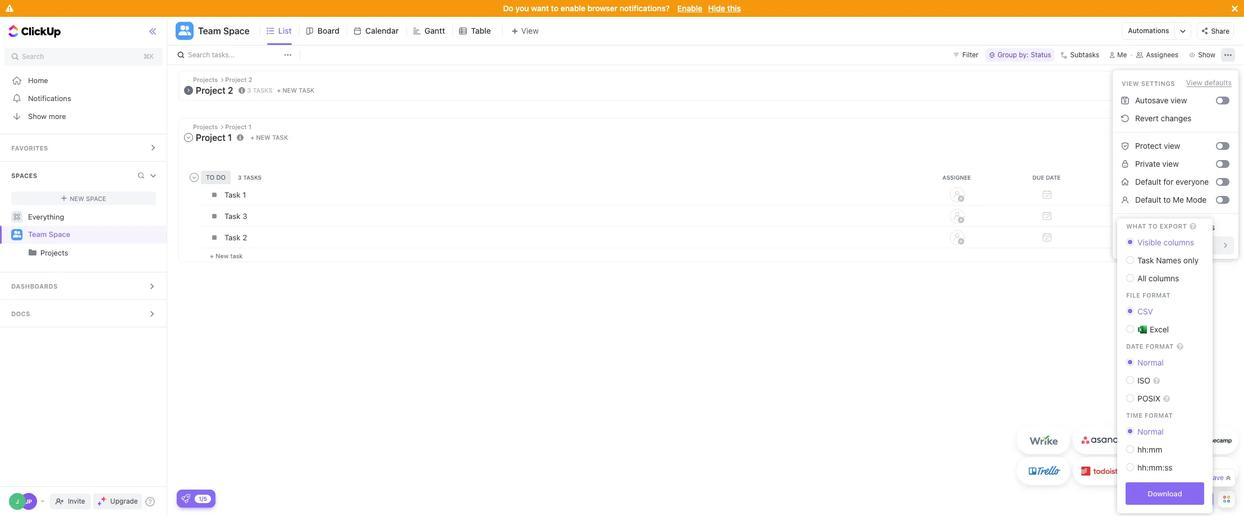 Task type: describe. For each thing, give the bounding box(es) containing it.
‎task 2
[[225, 233, 247, 242]]

file format
[[1127, 291, 1171, 299]]

home
[[28, 76, 48, 85]]

onboarding checklist button element
[[181, 494, 190, 503]]

1 projects link from the left
[[1, 244, 158, 262]]

notifications link
[[0, 89, 168, 107]]

export button
[[1118, 236, 1235, 254]]

defaults inside button
[[1187, 222, 1216, 232]]

revert changes button
[[1118, 110, 1235, 127]]

upgrade link
[[93, 494, 142, 509]]

table link
[[471, 17, 496, 45]]

onboarding checklist button image
[[181, 494, 190, 503]]

gantt link
[[425, 17, 450, 45]]

task names only
[[1138, 255, 1199, 265]]

team space for team space link
[[28, 230, 70, 239]]

everything
[[28, 212, 64, 221]]

2
[[243, 233, 247, 242]]

⌘k
[[144, 52, 154, 61]]

invite
[[68, 497, 85, 505]]

excel for excel & csv
[[1143, 437, 1159, 444]]

task for task 3
[[225, 211, 241, 220]]

format for time format
[[1146, 412, 1174, 419]]

task 3
[[225, 211, 247, 220]]

team space for the team space button
[[198, 26, 250, 36]]

favorites button
[[0, 134, 168, 161]]

1 vertical spatial + new task
[[210, 252, 243, 259]]

hide closed button for list info image
[[1170, 124, 1225, 135]]

me button
[[1106, 48, 1132, 62]]

show more
[[28, 111, 66, 120]]

visible
[[1138, 238, 1162, 247]]

tasks...
[[212, 51, 235, 59]]

team for the team space button
[[198, 26, 221, 36]]

calendar link
[[366, 17, 403, 45]]

default
[[1136, 195, 1162, 204]]

all columns
[[1138, 273, 1180, 283]]

0 horizontal spatial task
[[230, 252, 243, 259]]

default to me mode
[[1136, 195, 1207, 204]]

to right want
[[551, 3, 559, 13]]

excel & csv link
[[1130, 426, 1183, 454]]

list link
[[278, 17, 296, 45]]

Search tasks... text field
[[188, 47, 281, 63]]

excel button
[[1123, 321, 1209, 339]]

share button
[[1198, 22, 1235, 40]]

space for team space link
[[49, 230, 70, 239]]

task 3 link
[[222, 206, 910, 225]]

hh:mm:ss
[[1138, 463, 1173, 472]]

assignees
[[1147, 51, 1179, 59]]

‎task for ‎task 2
[[225, 233, 241, 242]]

‎task 1 link
[[222, 185, 910, 204]]

download button
[[1126, 482, 1205, 505]]

share
[[1212, 27, 1230, 35]]

columns for visible columns
[[1164, 238, 1195, 247]]

notifications
[[28, 93, 71, 102]]

+ inside 3 tasks + new task
[[277, 87, 281, 94]]

‎task 1
[[225, 190, 246, 199]]

visible columns
[[1138, 238, 1195, 247]]

hide closed for list info image's hide closed button
[[1181, 126, 1222, 133]]

task for task names only
[[1138, 255, 1155, 265]]

0 vertical spatial me
[[1118, 51, 1128, 59]]

show
[[28, 111, 47, 120]]

export button
[[1118, 236, 1235, 254]]

hh:mm
[[1138, 445, 1163, 454]]

0 vertical spatial hide
[[709, 3, 726, 13]]

reset view to defaults
[[1136, 222, 1216, 232]]

1 vertical spatial 3
[[243, 211, 247, 220]]

task inside 3 tasks + new task
[[299, 87, 315, 94]]

1 horizontal spatial csv
[[1167, 437, 1180, 444]]

2 projects link from the left
[[40, 244, 158, 262]]

all
[[1138, 273, 1147, 283]]

do
[[503, 3, 514, 13]]

3 inside 3 tasks + new task
[[247, 86, 251, 94]]

date
[[1127, 343, 1144, 350]]

want
[[531, 3, 549, 13]]

view for view settings
[[1123, 79, 1140, 87]]

docs
[[11, 310, 30, 317]]

dashboards
[[11, 282, 58, 290]]

all columns button
[[1123, 270, 1209, 288]]

calendar
[[366, 26, 399, 35]]

excel & csv
[[1143, 437, 1180, 444]]

to up visible
[[1149, 222, 1159, 230]]

search for search
[[22, 52, 44, 61]]

hide for list info image's hide closed button
[[1181, 126, 1195, 133]]

csv inside "button"
[[1138, 307, 1154, 316]]

view defaults button
[[1187, 78, 1233, 87]]

iso button
[[1123, 372, 1209, 390]]

mode
[[1187, 195, 1207, 204]]

autosave view
[[1136, 95, 1188, 105]]

hide closed button for list info icon on the top
[[1170, 77, 1225, 88]]

tasks
[[253, 86, 273, 94]]

projects
[[40, 248, 68, 257]]

favorites
[[11, 144, 48, 152]]

list info image
[[237, 134, 244, 141]]

download
[[1149, 489, 1183, 498]]

browser
[[588, 3, 618, 13]]

iso
[[1138, 376, 1151, 385]]

upgrade
[[110, 497, 138, 505]]

space for the team space button
[[223, 26, 250, 36]]

new right list info image
[[256, 134, 271, 141]]

autosave
[[1136, 95, 1169, 105]]

enable
[[561, 3, 586, 13]]

hh:mm button
[[1123, 441, 1209, 459]]

time format
[[1127, 412, 1174, 419]]

export
[[1161, 222, 1188, 230]]

1 horizontal spatial me
[[1174, 195, 1185, 204]]

home link
[[0, 71, 168, 89]]

2 normal from the top
[[1138, 427, 1164, 436]]



Task type: locate. For each thing, give the bounding box(es) containing it.
2 hide closed button from the top
[[1170, 124, 1225, 135]]

you
[[516, 3, 529, 13]]

normal up the excel & csv
[[1138, 427, 1164, 436]]

posix
[[1138, 394, 1161, 403]]

1 horizontal spatial team
[[198, 26, 221, 36]]

0 horizontal spatial me
[[1118, 51, 1128, 59]]

what
[[1127, 222, 1147, 230]]

3 up 2
[[243, 211, 247, 220]]

format down the posix button
[[1146, 412, 1174, 419]]

task inside button
[[1138, 255, 1155, 265]]

format
[[1143, 291, 1171, 299]]

automations button
[[1123, 22, 1176, 39]]

normal button down date format
[[1123, 354, 1209, 372]]

view inside 'button'
[[1172, 95, 1188, 105]]

changes
[[1162, 113, 1192, 123]]

task down ‎task 2
[[230, 252, 243, 259]]

this
[[728, 3, 742, 13]]

1 horizontal spatial search
[[188, 51, 210, 59]]

time
[[1127, 412, 1144, 419]]

search left tasks...
[[188, 51, 210, 59]]

notifications?
[[620, 3, 670, 13]]

reset view to defaults button
[[1118, 218, 1235, 236]]

team inside button
[[198, 26, 221, 36]]

task names only button
[[1123, 252, 1209, 270]]

0 vertical spatial closed
[[1197, 79, 1222, 86]]

defaults down mode
[[1187, 222, 1216, 232]]

‎task for ‎task 1
[[225, 190, 241, 199]]

sidebar navigation
[[0, 17, 168, 516]]

hide closed
[[1181, 79, 1222, 86], [1181, 126, 1222, 133]]

space up the everything link
[[86, 195, 106, 202]]

1 horizontal spatial + new task
[[251, 134, 288, 141]]

2 vertical spatial +
[[210, 252, 214, 259]]

closed down view defaults at the top of the page
[[1197, 126, 1222, 133]]

1 hide closed button from the top
[[1170, 77, 1225, 88]]

revert
[[1136, 113, 1159, 123]]

2 normal button from the top
[[1123, 423, 1209, 441]]

0 vertical spatial + new task
[[251, 134, 288, 141]]

view up changes
[[1172, 95, 1188, 105]]

team space link
[[28, 226, 158, 244]]

0 vertical spatial 3
[[247, 86, 251, 94]]

0 vertical spatial hide closed
[[1181, 79, 1222, 86]]

space inside team space link
[[49, 230, 70, 239]]

0 horizontal spatial search
[[22, 52, 44, 61]]

gantt
[[425, 26, 445, 35]]

excel up hh:mm
[[1143, 437, 1159, 444]]

projects link
[[1, 244, 158, 262], [40, 244, 158, 262]]

1 hide closed from the top
[[1181, 79, 1222, 86]]

posix button
[[1123, 390, 1209, 408]]

0 vertical spatial defaults
[[1205, 78, 1233, 87]]

do you want to enable browser notifications? enable hide this
[[503, 3, 742, 13]]

1 horizontal spatial +
[[251, 134, 255, 141]]

0 vertical spatial csv
[[1138, 307, 1154, 316]]

export
[[1136, 240, 1160, 250]]

hide closed down changes
[[1181, 126, 1222, 133]]

1 vertical spatial format
[[1146, 412, 1174, 419]]

0 vertical spatial hide closed button
[[1170, 77, 1225, 88]]

defaults down share
[[1205, 78, 1233, 87]]

autosave view button
[[1118, 92, 1217, 110]]

everything link
[[0, 208, 168, 226]]

what to export
[[1127, 222, 1188, 230]]

0 vertical spatial columns
[[1164, 238, 1195, 247]]

1 vertical spatial task
[[1138, 255, 1155, 265]]

new inside sidebar navigation
[[70, 195, 84, 202]]

0 horizontal spatial team
[[28, 230, 47, 239]]

board
[[318, 26, 340, 35]]

team space inside button
[[198, 26, 250, 36]]

task right tasks
[[299, 87, 315, 94]]

format down excel button at the right of page
[[1146, 343, 1175, 350]]

search tasks...
[[188, 51, 235, 59]]

visible columns button
[[1123, 234, 1209, 252]]

1 vertical spatial +
[[251, 134, 255, 141]]

1 vertical spatial excel
[[1143, 437, 1159, 444]]

normal button down time format
[[1123, 423, 1209, 441]]

file
[[1127, 291, 1141, 299]]

view for autosave
[[1172, 95, 1188, 105]]

task
[[299, 87, 315, 94], [272, 134, 288, 141], [230, 252, 243, 259]]

team
[[198, 26, 221, 36], [28, 230, 47, 239]]

1 vertical spatial ‎task
[[225, 233, 241, 242]]

0 vertical spatial space
[[223, 26, 250, 36]]

save
[[1209, 473, 1225, 482]]

1 vertical spatial csv
[[1167, 437, 1180, 444]]

1 vertical spatial team
[[28, 230, 47, 239]]

‎task left 1
[[225, 190, 241, 199]]

view settings
[[1123, 79, 1176, 87]]

task down save on the right of page
[[1195, 495, 1210, 503]]

view up autosave
[[1123, 79, 1140, 87]]

1/5
[[199, 495, 207, 502]]

1 closed from the top
[[1197, 79, 1222, 86]]

1 vertical spatial hide closed button
[[1170, 124, 1225, 135]]

1 vertical spatial normal
[[1138, 427, 1164, 436]]

0 vertical spatial normal
[[1138, 358, 1164, 367]]

2 horizontal spatial task
[[299, 87, 315, 94]]

1 vertical spatial me
[[1174, 195, 1185, 204]]

0 vertical spatial team space
[[198, 26, 250, 36]]

1 vertical spatial hide
[[1181, 79, 1195, 86]]

only
[[1184, 255, 1199, 265]]

search up home
[[22, 52, 44, 61]]

2 vertical spatial space
[[49, 230, 70, 239]]

task
[[225, 211, 241, 220], [1138, 255, 1155, 265], [1195, 495, 1210, 503]]

closed up autosave view 'button' at the right top of page
[[1197, 79, 1222, 86]]

&
[[1161, 437, 1165, 444]]

1 horizontal spatial team space
[[198, 26, 250, 36]]

0 horizontal spatial task
[[225, 211, 241, 220]]

date format
[[1127, 343, 1175, 350]]

enable
[[678, 3, 703, 13]]

1 horizontal spatial view
[[1187, 78, 1203, 87]]

closed for list info image
[[1197, 126, 1222, 133]]

excel for excel
[[1151, 325, 1170, 334]]

team down the everything
[[28, 230, 47, 239]]

search inside sidebar navigation
[[22, 52, 44, 61]]

2 hide closed from the top
[[1181, 126, 1222, 133]]

2 ‎task from the top
[[225, 233, 241, 242]]

2 vertical spatial task
[[230, 252, 243, 259]]

me left assignees 'button'
[[1118, 51, 1128, 59]]

0 horizontal spatial team space
[[28, 230, 70, 239]]

me
[[1118, 51, 1128, 59], [1174, 195, 1185, 204]]

columns down task names only button
[[1149, 273, 1180, 283]]

user group image
[[13, 231, 21, 238]]

space up search tasks... text field
[[223, 26, 250, 36]]

settings
[[1142, 79, 1176, 87]]

1 vertical spatial task
[[272, 134, 288, 141]]

1 vertical spatial space
[[86, 195, 106, 202]]

normal down date format
[[1138, 358, 1164, 367]]

view for view defaults
[[1187, 78, 1203, 87]]

0 vertical spatial team
[[198, 26, 221, 36]]

reset
[[1136, 222, 1157, 232]]

assignees button
[[1132, 48, 1184, 62]]

0 vertical spatial task
[[225, 211, 241, 220]]

hide closed button down changes
[[1170, 124, 1225, 135]]

0 vertical spatial view
[[1172, 95, 1188, 105]]

team inside sidebar navigation
[[28, 230, 47, 239]]

search for search tasks...
[[188, 51, 210, 59]]

1 horizontal spatial space
[[86, 195, 106, 202]]

1 vertical spatial columns
[[1149, 273, 1180, 283]]

new space
[[70, 195, 106, 202]]

me left mode
[[1174, 195, 1185, 204]]

0 vertical spatial +
[[277, 87, 281, 94]]

view up visible columns
[[1159, 222, 1175, 232]]

+ new task down ‎task 2
[[210, 252, 243, 259]]

0 vertical spatial task
[[299, 87, 315, 94]]

2 vertical spatial hide
[[1181, 126, 1195, 133]]

csv right &
[[1167, 437, 1180, 444]]

to right default
[[1164, 195, 1172, 204]]

1 normal from the top
[[1138, 358, 1164, 367]]

new right tasks
[[283, 87, 297, 94]]

hide closed up autosave view 'button' at the right top of page
[[1181, 79, 1222, 86]]

columns for all columns
[[1149, 273, 1180, 283]]

hide up autosave view 'button' at the right top of page
[[1181, 79, 1195, 86]]

‎task 2 link
[[222, 228, 910, 247]]

1 vertical spatial defaults
[[1187, 222, 1216, 232]]

task down export
[[1138, 255, 1155, 265]]

team up search tasks...
[[198, 26, 221, 36]]

0 horizontal spatial +
[[210, 252, 214, 259]]

to up export button
[[1177, 222, 1185, 232]]

2 horizontal spatial +
[[277, 87, 281, 94]]

0 horizontal spatial space
[[49, 230, 70, 239]]

csv button
[[1123, 303, 1209, 321]]

list info image
[[238, 87, 245, 94]]

list
[[278, 26, 292, 35]]

task down ‎task 1
[[225, 211, 241, 220]]

excel
[[1151, 325, 1170, 334], [1143, 437, 1159, 444]]

0 vertical spatial normal button
[[1123, 354, 1209, 372]]

1 vertical spatial normal button
[[1123, 423, 1209, 441]]

0 horizontal spatial view
[[1123, 79, 1140, 87]]

1 vertical spatial hide closed
[[1181, 126, 1222, 133]]

team space button
[[194, 19, 250, 43]]

+ new task right list info image
[[251, 134, 288, 141]]

csv
[[1138, 307, 1154, 316], [1167, 437, 1180, 444]]

hide closed button up autosave view 'button' at the right top of page
[[1170, 77, 1225, 88]]

new down ‎task 2
[[216, 252, 229, 259]]

columns
[[1164, 238, 1195, 247], [1149, 273, 1180, 283]]

view for reset
[[1159, 222, 1175, 232]]

new
[[283, 87, 297, 94], [256, 134, 271, 141], [70, 195, 84, 202], [216, 252, 229, 259]]

to
[[551, 3, 559, 13], [1164, 195, 1172, 204], [1177, 222, 1185, 232], [1149, 222, 1159, 230]]

revert changes
[[1136, 113, 1192, 123]]

‎task
[[225, 190, 241, 199], [225, 233, 241, 242]]

3 right list info icon on the top
[[247, 86, 251, 94]]

1
[[243, 190, 246, 199]]

1 normal button from the top
[[1123, 354, 1209, 372]]

table
[[471, 26, 491, 35]]

0 vertical spatial format
[[1146, 343, 1175, 350]]

2 vertical spatial task
[[1195, 495, 1210, 503]]

space inside the team space button
[[223, 26, 250, 36]]

excel inside button
[[1151, 325, 1170, 334]]

excel down csv "button"
[[1151, 325, 1170, 334]]

team space inside sidebar navigation
[[28, 230, 70, 239]]

1 vertical spatial closed
[[1197, 126, 1222, 133]]

new inside 3 tasks + new task
[[283, 87, 297, 94]]

0 vertical spatial excel
[[1151, 325, 1170, 334]]

1 vertical spatial view
[[1159, 222, 1175, 232]]

0 horizontal spatial + new task
[[210, 252, 243, 259]]

3 tasks + new task
[[247, 86, 315, 94]]

team space down the everything
[[28, 230, 70, 239]]

format for date format
[[1146, 343, 1175, 350]]

1 ‎task from the top
[[225, 190, 241, 199]]

new up the everything link
[[70, 195, 84, 202]]

hide closed for hide closed button corresponding to list info icon on the top
[[1181, 79, 1222, 86]]

1 horizontal spatial task
[[1138, 255, 1155, 265]]

1 vertical spatial team space
[[28, 230, 70, 239]]

team space up tasks...
[[198, 26, 250, 36]]

normal button
[[1123, 354, 1209, 372], [1123, 423, 1209, 441]]

closed
[[1197, 79, 1222, 86], [1197, 126, 1222, 133]]

team for team space link
[[28, 230, 47, 239]]

1 horizontal spatial task
[[272, 134, 288, 141]]

2 horizontal spatial task
[[1195, 495, 1210, 503]]

csv down file format
[[1138, 307, 1154, 316]]

2 horizontal spatial space
[[223, 26, 250, 36]]

‎task left 2
[[225, 233, 241, 242]]

hide down changes
[[1181, 126, 1195, 133]]

space up projects
[[49, 230, 70, 239]]

view up autosave view 'button' at the right top of page
[[1187, 78, 1203, 87]]

0 vertical spatial ‎task
[[225, 190, 241, 199]]

search
[[188, 51, 210, 59], [22, 52, 44, 61]]

view inside button
[[1159, 222, 1175, 232]]

hide left this
[[709, 3, 726, 13]]

hide for hide closed button corresponding to list info icon on the top
[[1181, 79, 1195, 86]]

closed for list info icon on the top
[[1197, 79, 1222, 86]]

columns down the reset view to defaults button in the right top of the page
[[1164, 238, 1195, 247]]

normal
[[1138, 358, 1164, 367], [1138, 427, 1164, 436]]

task right list info image
[[272, 134, 288, 141]]

board link
[[318, 17, 344, 45]]

0 horizontal spatial csv
[[1138, 307, 1154, 316]]

2 closed from the top
[[1197, 126, 1222, 133]]



Task type: vqa. For each thing, say whether or not it's contained in the screenshot.
productivity.
no



